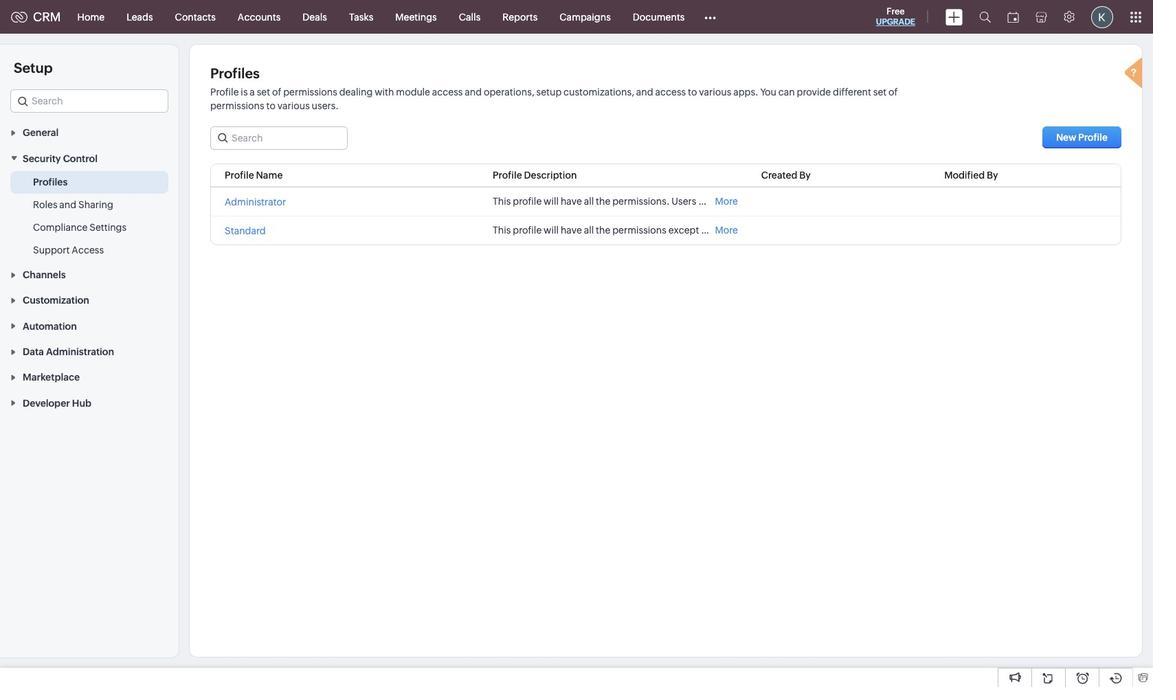 Task type: describe. For each thing, give the bounding box(es) containing it.
have
[[561, 225, 582, 236]]

sharing
[[78, 199, 113, 210]]

roles and sharing link
[[33, 198, 113, 212]]

campaigns link
[[549, 0, 622, 33]]

administrator link
[[225, 197, 286, 208]]

Other Modules field
[[696, 6, 726, 28]]

will
[[544, 225, 559, 236]]

crm
[[33, 10, 61, 24]]

new profile button
[[1043, 126, 1122, 148]]

profile name
[[225, 170, 283, 181]]

this profile will have all the permissions except administrative privileges.
[[493, 225, 814, 236]]

tasks
[[349, 11, 374, 22]]

marketplace
[[23, 372, 80, 383]]

home link
[[66, 0, 116, 33]]

module
[[396, 87, 430, 98]]

control
[[63, 153, 98, 164]]

1 set from the left
[[257, 87, 270, 98]]

automation button
[[0, 313, 179, 339]]

security control button
[[0, 145, 179, 171]]

1 access from the left
[[432, 87, 463, 98]]

description
[[524, 170, 577, 181]]

the
[[596, 225, 611, 236]]

name
[[256, 170, 283, 181]]

and inside security control region
[[59, 199, 76, 210]]

documents
[[633, 11, 685, 22]]

setup
[[537, 87, 562, 98]]

free
[[887, 6, 905, 16]]

2 horizontal spatial and
[[636, 87, 654, 98]]

calendar image
[[1008, 11, 1020, 22]]

different
[[833, 87, 872, 98]]

operations,
[[484, 87, 535, 98]]

2 set from the left
[[874, 87, 887, 98]]

administrator
[[225, 197, 286, 208]]

1 horizontal spatial various
[[699, 87, 732, 98]]

deals
[[303, 11, 327, 22]]

0 horizontal spatial to
[[266, 100, 276, 111]]

compliance settings link
[[33, 220, 127, 234]]

support access
[[33, 245, 104, 256]]

new
[[1057, 132, 1077, 143]]

channels
[[23, 270, 66, 281]]

profile inside 'button'
[[1079, 132, 1108, 143]]

profile element
[[1083, 0, 1122, 33]]

2 of from the left
[[889, 87, 898, 98]]

with
[[375, 87, 394, 98]]

profiles link
[[33, 175, 68, 189]]

is
[[241, 87, 248, 98]]

security control region
[[0, 171, 179, 262]]

settings
[[90, 222, 127, 233]]

standard link
[[225, 225, 266, 236]]

leads link
[[116, 0, 164, 33]]

Search text field
[[211, 127, 347, 149]]

contacts
[[175, 11, 216, 22]]

profiles inside security control region
[[33, 176, 68, 187]]

accounts
[[238, 11, 281, 22]]

access
[[72, 245, 104, 256]]

data
[[23, 347, 44, 358]]

profile
[[513, 225, 542, 236]]

calls link
[[448, 0, 492, 33]]

can
[[779, 87, 795, 98]]

general
[[23, 127, 59, 138]]

accounts link
[[227, 0, 292, 33]]

create menu element
[[938, 0, 971, 33]]

search image
[[980, 11, 991, 23]]

compliance settings
[[33, 222, 127, 233]]

administration
[[46, 347, 114, 358]]

security control
[[23, 153, 98, 164]]

home
[[77, 11, 105, 22]]

profile is a set of permissions dealing with module access and operations, setup customizations, and access to various apps. you can provide different set of permissions to various users.
[[210, 87, 898, 111]]

security
[[23, 153, 61, 164]]

by for modified by
[[987, 170, 999, 181]]



Task type: locate. For each thing, give the bounding box(es) containing it.
all
[[584, 225, 594, 236]]

automation
[[23, 321, 77, 332]]

0 horizontal spatial of
[[272, 87, 281, 98]]

apps.
[[734, 87, 759, 98]]

general button
[[0, 120, 179, 145]]

set right different
[[874, 87, 887, 98]]

0 vertical spatial various
[[699, 87, 732, 98]]

create menu image
[[946, 9, 963, 25]]

a
[[250, 87, 255, 98]]

this
[[493, 225, 511, 236]]

except
[[669, 225, 699, 236]]

and left the operations,
[[465, 87, 482, 98]]

dealing
[[339, 87, 373, 98]]

2 more from the top
[[715, 225, 738, 236]]

contacts link
[[164, 0, 227, 33]]

created by
[[761, 170, 811, 181]]

more right except
[[715, 225, 738, 236]]

marketplace button
[[0, 364, 179, 390]]

permissions
[[283, 87, 337, 98], [210, 100, 264, 111], [613, 225, 667, 236]]

2 access from the left
[[656, 87, 686, 98]]

profile for profile name
[[225, 170, 254, 181]]

of
[[272, 87, 281, 98], [889, 87, 898, 98]]

hub
[[72, 398, 91, 409]]

privileges.
[[767, 225, 814, 236]]

1 horizontal spatial permissions
[[283, 87, 337, 98]]

1 horizontal spatial access
[[656, 87, 686, 98]]

permissions right the
[[613, 225, 667, 236]]

modified by
[[945, 170, 999, 181]]

1 horizontal spatial of
[[889, 87, 898, 98]]

more for administrator
[[715, 196, 738, 207]]

customization
[[23, 295, 89, 306]]

1 horizontal spatial to
[[688, 87, 697, 98]]

0 vertical spatial permissions
[[283, 87, 337, 98]]

meetings link
[[385, 0, 448, 33]]

deals link
[[292, 0, 338, 33]]

more
[[715, 196, 738, 207], [715, 225, 738, 236]]

of right different
[[889, 87, 898, 98]]

1 horizontal spatial and
[[465, 87, 482, 98]]

roles and sharing
[[33, 199, 113, 210]]

1 vertical spatial more
[[715, 225, 738, 236]]

profiles up is
[[210, 65, 260, 81]]

search element
[[971, 0, 1000, 34]]

modified
[[945, 170, 985, 181]]

0 vertical spatial more
[[715, 196, 738, 207]]

documents link
[[622, 0, 696, 33]]

roles
[[33, 199, 57, 210]]

1 more from the top
[[715, 196, 738, 207]]

1 vertical spatial profiles
[[33, 176, 68, 187]]

various left 'users.'
[[278, 100, 310, 111]]

0 horizontal spatial by
[[800, 170, 811, 181]]

0 horizontal spatial various
[[278, 100, 310, 111]]

created
[[761, 170, 798, 181]]

2 by from the left
[[987, 170, 999, 181]]

standard
[[225, 225, 266, 236]]

channels button
[[0, 262, 179, 287]]

of right a
[[272, 87, 281, 98]]

new profile
[[1057, 132, 1108, 143]]

meetings
[[396, 11, 437, 22]]

0 horizontal spatial and
[[59, 199, 76, 210]]

developer hub
[[23, 398, 91, 409]]

access
[[432, 87, 463, 98], [656, 87, 686, 98]]

data administration button
[[0, 339, 179, 364]]

profile left is
[[210, 87, 239, 98]]

1 vertical spatial permissions
[[210, 100, 264, 111]]

reports link
[[492, 0, 549, 33]]

upgrade
[[876, 17, 916, 27]]

profile
[[210, 87, 239, 98], [1079, 132, 1108, 143], [225, 170, 254, 181], [493, 170, 522, 181]]

logo image
[[11, 11, 27, 22]]

help image
[[1122, 56, 1149, 93]]

profile right new at the top right of page
[[1079, 132, 1108, 143]]

you
[[761, 87, 777, 98]]

by for created by
[[800, 170, 811, 181]]

support access link
[[33, 243, 104, 257]]

to left apps.
[[688, 87, 697, 98]]

users.
[[312, 100, 339, 111]]

1 horizontal spatial set
[[874, 87, 887, 98]]

crm link
[[11, 10, 61, 24]]

various left apps.
[[699, 87, 732, 98]]

profile inside profile is a set of permissions dealing with module access and operations, setup customizations, and access to various apps. you can provide different set of permissions to various users.
[[210, 87, 239, 98]]

profile image
[[1092, 6, 1114, 28]]

leads
[[127, 11, 153, 22]]

customization button
[[0, 287, 179, 313]]

more for standard
[[715, 225, 738, 236]]

1 vertical spatial various
[[278, 100, 310, 111]]

0 horizontal spatial profiles
[[33, 176, 68, 187]]

compliance
[[33, 222, 88, 233]]

0 horizontal spatial access
[[432, 87, 463, 98]]

profile for profile is a set of permissions dealing with module access and operations, setup customizations, and access to various apps. you can provide different set of permissions to various users.
[[210, 87, 239, 98]]

set right a
[[257, 87, 270, 98]]

and right the roles
[[59, 199, 76, 210]]

setup
[[14, 60, 53, 76]]

set
[[257, 87, 270, 98], [874, 87, 887, 98]]

campaigns
[[560, 11, 611, 22]]

developer
[[23, 398, 70, 409]]

permissions up 'users.'
[[283, 87, 337, 98]]

calls
[[459, 11, 481, 22]]

2 horizontal spatial permissions
[[613, 225, 667, 236]]

customizations,
[[564, 87, 635, 98]]

administrative
[[701, 225, 765, 236]]

None field
[[10, 89, 168, 113]]

and right customizations,
[[636, 87, 654, 98]]

more up administrative
[[715, 196, 738, 207]]

tasks link
[[338, 0, 385, 33]]

profile for profile description
[[493, 170, 522, 181]]

1 horizontal spatial profiles
[[210, 65, 260, 81]]

0 vertical spatial profiles
[[210, 65, 260, 81]]

profile left name
[[225, 170, 254, 181]]

1 horizontal spatial by
[[987, 170, 999, 181]]

1 vertical spatial to
[[266, 100, 276, 111]]

by
[[800, 170, 811, 181], [987, 170, 999, 181]]

to
[[688, 87, 697, 98], [266, 100, 276, 111]]

0 vertical spatial to
[[688, 87, 697, 98]]

reports
[[503, 11, 538, 22]]

developer hub button
[[0, 390, 179, 416]]

profiles
[[210, 65, 260, 81], [33, 176, 68, 187]]

2 vertical spatial permissions
[[613, 225, 667, 236]]

0 horizontal spatial permissions
[[210, 100, 264, 111]]

profile left description at the top of page
[[493, 170, 522, 181]]

Search text field
[[11, 90, 168, 112]]

1 by from the left
[[800, 170, 811, 181]]

1 of from the left
[[272, 87, 281, 98]]

support
[[33, 245, 70, 256]]

profile description
[[493, 170, 577, 181]]

provide
[[797, 87, 831, 98]]

free upgrade
[[876, 6, 916, 27]]

by right modified
[[987, 170, 999, 181]]

to up search text box
[[266, 100, 276, 111]]

0 horizontal spatial set
[[257, 87, 270, 98]]

data administration
[[23, 347, 114, 358]]

by right created
[[800, 170, 811, 181]]

permissions down is
[[210, 100, 264, 111]]

profiles up the roles
[[33, 176, 68, 187]]

and
[[465, 87, 482, 98], [636, 87, 654, 98], [59, 199, 76, 210]]



Task type: vqa. For each thing, say whether or not it's contained in the screenshot.
profiles
yes



